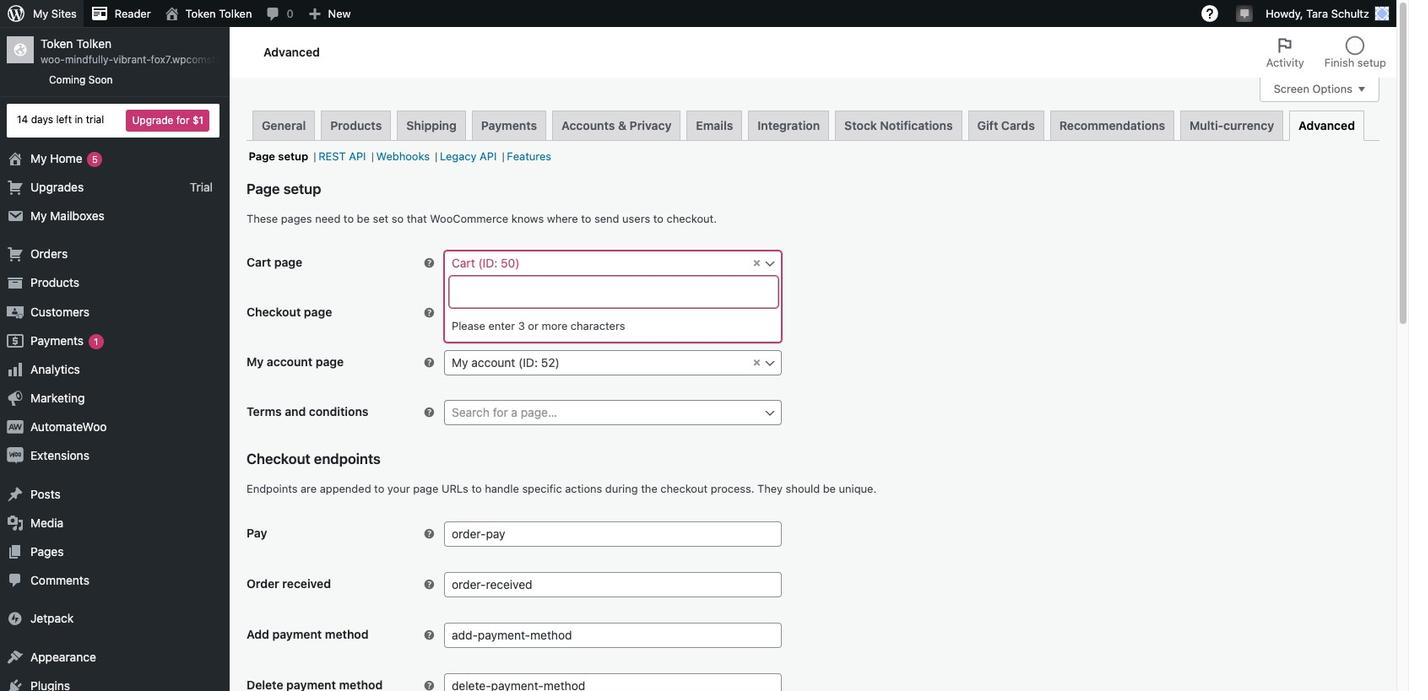 Task type: locate. For each thing, give the bounding box(es) containing it.
0 horizontal spatial token
[[41, 36, 73, 51]]

payment
[[272, 627, 322, 642]]

1 × from the top
[[753, 255, 761, 270]]

1 horizontal spatial (id:
[[519, 356, 538, 370]]

products link inside main menu navigation
[[0, 269, 230, 298]]

page down general
[[249, 149, 275, 163]]

set
[[373, 212, 389, 225]]

1 vertical spatial advanced
[[1299, 118, 1356, 132]]

(id:
[[478, 256, 498, 270], [519, 356, 538, 370]]

0 vertical spatial products
[[331, 118, 382, 132]]

0 horizontal spatial payments
[[30, 333, 84, 348]]

setup for page setup
[[283, 180, 321, 197]]

multi-currency link
[[1181, 110, 1284, 140]]

posts
[[30, 487, 61, 501]]

recommendations
[[1060, 118, 1166, 132]]

media link
[[0, 509, 230, 538]]

be
[[357, 212, 370, 225], [823, 482, 836, 496]]

api right legacy
[[480, 149, 497, 163]]

my mailboxes link
[[0, 202, 230, 231]]

urls
[[442, 482, 469, 496]]

0 horizontal spatial api
[[349, 149, 366, 163]]

products link up the 1
[[0, 269, 230, 298]]

1 horizontal spatial be
[[823, 482, 836, 496]]

account down enter
[[472, 356, 516, 370]]

search for a page…
[[452, 406, 558, 420]]

0 horizontal spatial products
[[30, 276, 79, 290]]

emails link
[[687, 110, 743, 140]]

sites
[[51, 7, 77, 20]]

1 vertical spatial token
[[41, 36, 73, 51]]

toolbar navigation
[[0, 0, 1397, 30]]

1 vertical spatial ×
[[753, 355, 761, 369]]

the
[[641, 482, 658, 496]]

1 vertical spatial checkout
[[247, 451, 311, 468]]

upgrade for $1 button
[[126, 109, 209, 131]]

new link
[[300, 0, 358, 27]]

tolken inside toolbar navigation
[[219, 7, 252, 20]]

0 horizontal spatial account
[[267, 355, 313, 369]]

appended
[[320, 482, 371, 496]]

products up rest api link
[[331, 118, 382, 132]]

1 horizontal spatial for
[[493, 406, 508, 420]]

recommendations link
[[1051, 110, 1175, 140]]

checkout endpoints
[[247, 451, 381, 468]]

0 horizontal spatial products link
[[0, 269, 230, 298]]

1 horizontal spatial cart
[[452, 256, 475, 270]]

0 vertical spatial tolken
[[219, 7, 252, 20]]

payments
[[481, 118, 537, 132], [30, 333, 84, 348]]

0 vertical spatial be
[[357, 212, 370, 225]]

None field
[[444, 251, 782, 276], [444, 351, 782, 376], [444, 251, 782, 276], [444, 351, 782, 376]]

enter
[[489, 319, 515, 333]]

| left legacy
[[435, 149, 438, 163]]

token tolken link
[[158, 0, 259, 27]]

posts link
[[0, 480, 230, 509]]

features
[[507, 149, 552, 163]]

for
[[176, 114, 190, 126], [493, 406, 508, 420]]

features link
[[505, 147, 554, 165]]

0 vertical spatial advanced
[[264, 44, 320, 59]]

payments up analytics
[[30, 333, 84, 348]]

1 checkout from the top
[[247, 305, 301, 319]]

appearance
[[30, 650, 96, 664]]

activity button
[[1257, 27, 1315, 78]]

setup down general
[[278, 149, 308, 163]]

marketing
[[30, 391, 85, 406]]

my for my mailboxes
[[30, 209, 47, 223]]

cart down these
[[247, 255, 271, 270]]

| left webhooks
[[371, 149, 374, 163]]

0 horizontal spatial tolken
[[76, 36, 112, 51]]

(id: left 52)
[[519, 356, 538, 370]]

token up fox7.wpcomstaging.com
[[186, 7, 216, 20]]

my for my sites
[[33, 7, 48, 20]]

cards
[[1002, 118, 1035, 132]]

my
[[33, 7, 48, 20], [30, 151, 47, 165], [30, 209, 47, 223], [247, 355, 264, 369], [452, 356, 468, 370]]

payments inside main menu navigation
[[30, 333, 84, 348]]

add payment method
[[247, 627, 369, 642]]

5
[[92, 153, 98, 164]]

orders link
[[0, 240, 230, 269]]

(id: left "50)"
[[478, 256, 498, 270]]

products up customers
[[30, 276, 79, 290]]

more
[[542, 319, 568, 333]]

legacy api link
[[438, 147, 499, 165]]

0 horizontal spatial advanced
[[264, 44, 320, 59]]

my down upgrades
[[30, 209, 47, 223]]

1 | from the left
[[314, 149, 316, 163]]

terms and conditions
[[247, 405, 369, 419]]

tab list
[[1257, 27, 1397, 78]]

extensions
[[30, 449, 89, 463]]

token for token tolken
[[186, 7, 216, 20]]

0 vertical spatial payments
[[481, 118, 537, 132]]

general link
[[253, 110, 315, 140]]

advanced link
[[1290, 110, 1365, 141]]

my left sites
[[33, 7, 48, 20]]

token tolken woo-mindfully-vibrant-fox7.wpcomstaging.com coming soon
[[41, 36, 265, 86]]

0 vertical spatial for
[[176, 114, 190, 126]]

my left home
[[30, 151, 47, 165]]

integration link
[[749, 110, 830, 140]]

setup up pages at the left top of page
[[283, 180, 321, 197]]

setup
[[1358, 56, 1387, 69], [278, 149, 308, 163], [283, 180, 321, 197]]

media
[[30, 516, 64, 530]]

order
[[247, 577, 279, 591]]

1 horizontal spatial api
[[480, 149, 497, 163]]

token inside token tolken link
[[186, 7, 216, 20]]

for inside search for a page… text field
[[493, 406, 508, 420]]

1 horizontal spatial advanced
[[1299, 118, 1356, 132]]

page right your
[[413, 482, 439, 496]]

0 horizontal spatial (id:
[[478, 256, 498, 270]]

0 vertical spatial token
[[186, 7, 216, 20]]

page up my account page on the bottom left of page
[[304, 305, 332, 319]]

advanced down screen options dropdown button
[[1299, 118, 1356, 132]]

1 vertical spatial tolken
[[76, 36, 112, 51]]

setup right finish
[[1358, 56, 1387, 69]]

setup for finish setup
[[1358, 56, 1387, 69]]

specific
[[522, 482, 562, 496]]

0 vertical spatial setup
[[1358, 56, 1387, 69]]

2 × from the top
[[753, 355, 761, 369]]

products link up rest api link
[[321, 110, 391, 140]]

notifications
[[880, 118, 953, 132]]

1 vertical spatial products
[[30, 276, 79, 290]]

accounts & privacy link
[[553, 110, 681, 140]]

privacy
[[630, 118, 672, 132]]

1 vertical spatial page
[[247, 180, 280, 197]]

tolken up the mindfully-
[[76, 36, 112, 51]]

1 vertical spatial payments
[[30, 333, 84, 348]]

| left features
[[502, 149, 505, 163]]

2 api from the left
[[480, 149, 497, 163]]

tolken inside the token tolken woo-mindfully-vibrant-fox7.wpcomstaging.com coming soon
[[76, 36, 112, 51]]

0 vertical spatial page
[[249, 149, 275, 163]]

0 horizontal spatial be
[[357, 212, 370, 225]]

0 vertical spatial checkout
[[247, 305, 301, 319]]

cart right the page where shoppers review their shopping cart "icon"
[[452, 256, 475, 270]]

1 horizontal spatial token
[[186, 7, 216, 20]]

that
[[407, 212, 427, 225]]

1 horizontal spatial payments
[[481, 118, 537, 132]]

my up terms
[[247, 355, 264, 369]]

api right rest
[[349, 149, 366, 163]]

|
[[314, 149, 316, 163], [371, 149, 374, 163], [435, 149, 438, 163], [502, 149, 505, 163]]

tolken left 0 link
[[219, 7, 252, 20]]

page
[[249, 149, 275, 163], [247, 180, 280, 197]]

during
[[606, 482, 638, 496]]

None text field
[[445, 251, 781, 275], [449, 276, 779, 308], [445, 251, 781, 275], [449, 276, 779, 308]]

products inside main menu navigation
[[30, 276, 79, 290]]

token
[[186, 7, 216, 20], [41, 36, 73, 51]]

token inside the token tolken woo-mindfully-vibrant-fox7.wpcomstaging.com coming soon
[[41, 36, 73, 51]]

2 checkout from the top
[[247, 451, 311, 468]]

setup inside button
[[1358, 56, 1387, 69]]

to right need
[[344, 212, 354, 225]]

page setup link
[[247, 147, 311, 165]]

0 horizontal spatial for
[[176, 114, 190, 126]]

for left a
[[493, 406, 508, 420]]

my account page
[[247, 355, 344, 369]]

token up woo-
[[41, 36, 73, 51]]

checkout up endpoints
[[247, 451, 311, 468]]

2 vertical spatial setup
[[283, 180, 321, 197]]

| left rest
[[314, 149, 316, 163]]

page down pages at the left top of page
[[274, 255, 303, 270]]

None text field
[[445, 351, 781, 375]]

payments link
[[472, 110, 547, 140]]

1 vertical spatial (id:
[[519, 356, 538, 370]]

page up these
[[247, 180, 280, 197]]

checkout
[[247, 305, 301, 319], [247, 451, 311, 468]]

left
[[56, 113, 72, 126]]

cart (id: 50)
[[452, 256, 520, 270]]

upgrade for $1
[[132, 114, 204, 126]]

webhooks link
[[374, 147, 432, 165]]

coming
[[49, 73, 86, 86]]

payments up features link
[[481, 118, 537, 132]]

tara
[[1307, 7, 1329, 20]]

Order received text field
[[444, 572, 782, 598]]

send
[[595, 212, 620, 225]]

1 vertical spatial products link
[[0, 269, 230, 298]]

gift cards
[[978, 118, 1035, 132]]

checkout down 'cart page'
[[247, 305, 301, 319]]

pages
[[281, 212, 312, 225]]

tolken
[[219, 7, 252, 20], [76, 36, 112, 51]]

to right users
[[654, 212, 664, 225]]

upgrade
[[132, 114, 173, 126]]

1 vertical spatial for
[[493, 406, 508, 420]]

1 horizontal spatial account
[[472, 356, 516, 370]]

× for my account (id: 52)
[[753, 355, 761, 369]]

for inside upgrade for $1 button
[[176, 114, 190, 126]]

1 horizontal spatial products link
[[321, 110, 391, 140]]

account for (id:
[[472, 356, 516, 370]]

page contents: [woocommerce_my_account] image
[[422, 357, 436, 370]]

(id: inside text field
[[519, 356, 538, 370]]

be right should
[[823, 482, 836, 496]]

vibrant-
[[113, 53, 151, 66]]

tolken for token tolken woo-mindfully-vibrant-fox7.wpcomstaging.com coming soon
[[76, 36, 112, 51]]

my right page contents: [woocommerce_my_account] icon
[[452, 356, 468, 370]]

woo-
[[41, 53, 65, 66]]

1 horizontal spatial products
[[331, 118, 382, 132]]

api
[[349, 149, 366, 163], [480, 149, 497, 163]]

jetpack
[[30, 612, 74, 626]]

checkout for checkout endpoints
[[247, 451, 311, 468]]

trial
[[190, 180, 213, 194]]

0 vertical spatial ×
[[753, 255, 761, 270]]

be left 'set'
[[357, 212, 370, 225]]

1 vertical spatial setup
[[278, 149, 308, 163]]

0 horizontal spatial cart
[[247, 255, 271, 270]]

advanced down '0'
[[264, 44, 320, 59]]

1 horizontal spatial tolken
[[219, 7, 252, 20]]

for left "$1" at the left
[[176, 114, 190, 126]]

mindfully-
[[65, 53, 113, 66]]

account down checkout page
[[267, 355, 313, 369]]

my for my home 5
[[30, 151, 47, 165]]

my inside toolbar navigation
[[33, 7, 48, 20]]



Task type: vqa. For each thing, say whether or not it's contained in the screenshot.


Task type: describe. For each thing, give the bounding box(es) containing it.
payments for payments
[[481, 118, 537, 132]]

comments link
[[0, 567, 230, 596]]

page setup | rest api | webhooks | legacy api | features
[[249, 149, 552, 163]]

my for my account page
[[247, 355, 264, 369]]

pages
[[30, 545, 64, 559]]

woocommerce
[[430, 212, 509, 225]]

page where shoppers review their shopping cart image
[[422, 257, 436, 271]]

page for page setup | rest api | webhooks | legacy api | features
[[249, 149, 275, 163]]

cart for cart (id: 50)
[[452, 256, 475, 270]]

main menu navigation
[[0, 27, 265, 692]]

none text field containing ×
[[445, 351, 781, 375]]

days
[[31, 113, 53, 126]]

to right urls
[[472, 482, 482, 496]]

endpoint for the "checkout → pay" page. image
[[422, 528, 436, 541]]

customers
[[30, 305, 90, 319]]

please enter 3 or more characters
[[452, 319, 625, 333]]

setup for page setup | rest api | webhooks | legacy api | features
[[278, 149, 308, 163]]

Search for a page… field
[[444, 401, 782, 426]]

screen
[[1274, 82, 1310, 96]]

account for page
[[267, 355, 313, 369]]

payments for payments 1
[[30, 333, 84, 348]]

Search for a page… text field
[[445, 401, 781, 425]]

tab list containing activity
[[1257, 27, 1397, 78]]

process.
[[711, 482, 755, 496]]

Pay text field
[[444, 522, 782, 547]]

your
[[388, 482, 410, 496]]

method
[[325, 627, 369, 642]]

fox7.wpcomstaging.com
[[151, 53, 265, 66]]

shipping
[[407, 118, 457, 132]]

stock notifications link
[[836, 110, 963, 140]]

unique.
[[839, 482, 877, 496]]

for for upgrade
[[176, 114, 190, 126]]

pay
[[247, 526, 267, 540]]

finish setup button
[[1315, 27, 1397, 78]]

order received
[[247, 577, 331, 591]]

endpoints are appended to your page urls to handle specific actions during the checkout process. they should be unique.
[[247, 482, 877, 496]]

endpoint for the delete payment method page. image
[[422, 680, 436, 692]]

my for my account (id: 52)
[[452, 356, 468, 370]]

new
[[328, 7, 351, 20]]

home
[[50, 151, 82, 165]]

they
[[758, 482, 783, 496]]

Delete payment method text field
[[444, 674, 782, 692]]

0 link
[[259, 0, 300, 27]]

mailboxes
[[50, 209, 105, 223]]

rest api link
[[316, 147, 368, 165]]

3 | from the left
[[435, 149, 438, 163]]

token tolken
[[186, 7, 252, 20]]

page…
[[521, 406, 558, 420]]

4 | from the left
[[502, 149, 505, 163]]

activity
[[1267, 56, 1305, 69]]

to left your
[[374, 482, 385, 496]]

endpoint for the "checkout → add payment method" page. image
[[422, 629, 436, 643]]

payments 1
[[30, 333, 98, 348]]

50)
[[501, 256, 520, 270]]

automatewoo
[[30, 420, 107, 434]]

appearance link
[[0, 643, 230, 672]]

search
[[452, 406, 490, 420]]

in
[[75, 113, 83, 126]]

for for search
[[493, 406, 508, 420]]

screen options
[[1274, 82, 1353, 96]]

screen options button
[[1260, 77, 1380, 102]]

my mailboxes
[[30, 209, 105, 223]]

token for token tolken woo-mindfully-vibrant-fox7.wpcomstaging.com coming soon
[[41, 36, 73, 51]]

add
[[247, 627, 269, 642]]

please enter 3 or more characters alert
[[445, 312, 781, 342]]

characters
[[571, 319, 625, 333]]

conditions
[[309, 405, 369, 419]]

page for page setup
[[247, 180, 280, 197]]

my sites
[[33, 7, 77, 20]]

0 vertical spatial (id:
[[478, 256, 498, 270]]

0 vertical spatial products link
[[321, 110, 391, 140]]

1 vertical spatial be
[[823, 482, 836, 496]]

received
[[282, 577, 331, 591]]

shipping link
[[397, 110, 466, 140]]

please
[[452, 319, 486, 333]]

analytics link
[[0, 356, 230, 384]]

so
[[392, 212, 404, 225]]

page up conditions
[[316, 355, 344, 369]]

$1
[[192, 114, 204, 126]]

emails
[[696, 118, 733, 132]]

multi-
[[1190, 118, 1224, 132]]

14
[[17, 113, 28, 126]]

2 | from the left
[[371, 149, 374, 163]]

notification image
[[1239, 6, 1252, 19]]

terms
[[247, 405, 282, 419]]

knows
[[512, 212, 544, 225]]

extensions link
[[0, 442, 230, 471]]

page where shoppers go to finalize their purchase image
[[422, 307, 436, 320]]

× for cart (id: 50)
[[753, 255, 761, 270]]

1 api from the left
[[349, 149, 366, 163]]

currency
[[1224, 118, 1275, 132]]

0
[[287, 7, 294, 20]]

3
[[518, 319, 525, 333]]

endpoint for the "checkout → order received" page. image
[[422, 578, 436, 592]]

automatewoo link
[[0, 413, 230, 442]]

to left send
[[581, 212, 592, 225]]

accounts
[[562, 118, 615, 132]]

Add payment method text field
[[444, 623, 782, 648]]

accounts & privacy
[[562, 118, 672, 132]]

options
[[1313, 82, 1353, 96]]

finish setup
[[1325, 56, 1387, 69]]

should
[[786, 482, 820, 496]]

cart for cart page
[[247, 255, 271, 270]]

customers link
[[0, 298, 230, 327]]

endpoints
[[314, 451, 381, 468]]

general
[[262, 118, 306, 132]]

comments
[[30, 574, 89, 588]]

stock notifications
[[845, 118, 953, 132]]

checkout for checkout page
[[247, 305, 301, 319]]

if you define a "terms" page the customer will be asked if they accept them when checking out. image
[[422, 406, 436, 420]]

my home 5
[[30, 151, 98, 165]]

tolken for token tolken
[[219, 7, 252, 20]]



